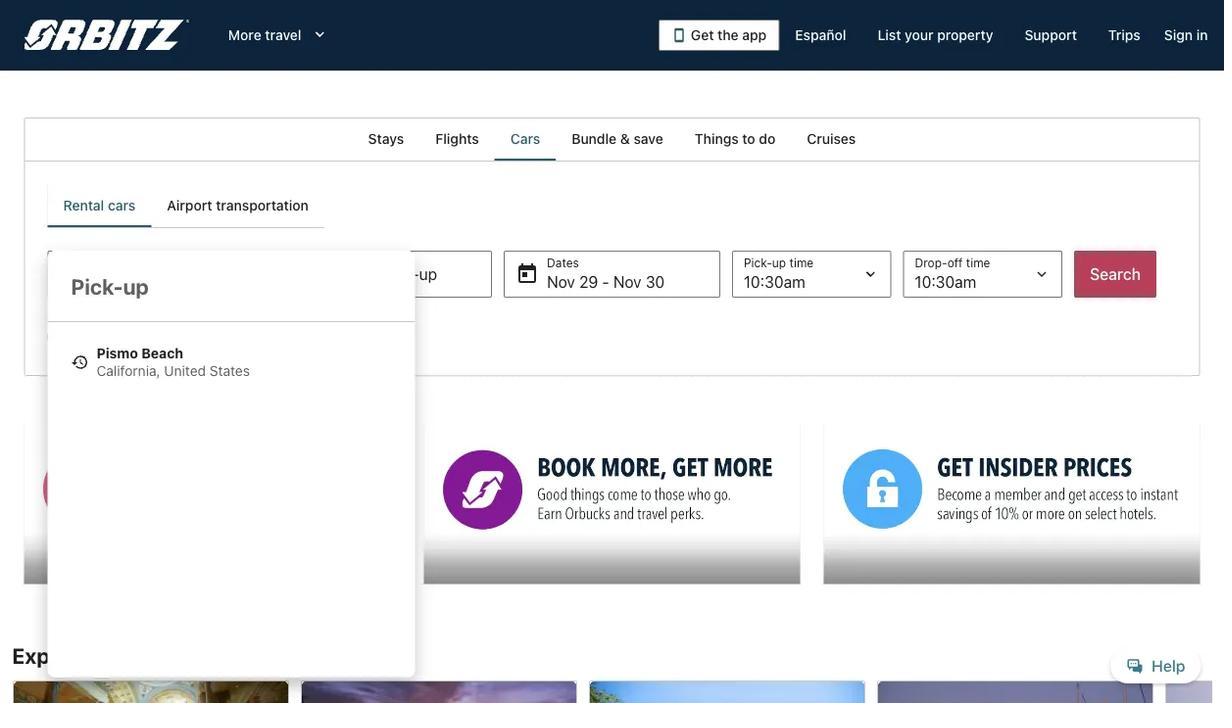 Task type: vqa. For each thing, say whether or not it's contained in the screenshot.
the to related to Things
no



Task type: locate. For each thing, give the bounding box(es) containing it.
2 opens in a new window image from the left
[[823, 424, 840, 441]]

bundle & save link
[[556, 118, 679, 161]]

1 vertical spatial tab list
[[48, 184, 324, 227]]

in
[[1196, 27, 1208, 43], [151, 643, 169, 669]]

español
[[795, 27, 846, 43]]

&
[[620, 131, 630, 147]]

rental cars link
[[48, 184, 151, 227]]

0 vertical spatial in
[[1196, 27, 1208, 43]]

trips
[[1108, 27, 1140, 43]]

sign in
[[1164, 27, 1208, 43]]

your
[[905, 27, 933, 43]]

opens in a new window image
[[423, 424, 441, 441], [823, 424, 840, 441]]

support link
[[1009, 18, 1093, 53]]

nov 29 - nov 30 button
[[504, 251, 720, 298]]

get
[[691, 27, 714, 43]]

travel
[[265, 27, 301, 43]]

nov
[[547, 273, 575, 292], [613, 273, 642, 292]]

list your property
[[878, 27, 993, 43]]

30
[[646, 273, 665, 292]]

more
[[228, 27, 261, 43]]

1 horizontal spatial opens in a new window image
[[823, 424, 840, 441]]

trips link
[[1093, 18, 1156, 53]]

get the app link
[[658, 20, 779, 51]]

2 nov from the left
[[613, 273, 642, 292]]

in right stays
[[151, 643, 169, 669]]

trending
[[174, 643, 259, 669]]

to
[[742, 131, 755, 147]]

property
[[937, 27, 993, 43]]

things to do
[[695, 131, 775, 147]]

rental
[[63, 197, 104, 214]]

cars
[[108, 197, 135, 214]]

list your property link
[[862, 18, 1009, 53]]

cars link
[[495, 118, 556, 161]]

0 horizontal spatial nov
[[547, 273, 575, 292]]

1 vertical spatial in
[[151, 643, 169, 669]]

pismo
[[97, 345, 138, 362]]

search
[[1090, 265, 1141, 284]]

explore
[[12, 643, 88, 669]]

california,
[[97, 363, 160, 379]]

support
[[1025, 27, 1077, 43]]

nov left 29
[[547, 273, 575, 292]]

more travel
[[228, 27, 301, 43]]

sign
[[1164, 27, 1193, 43]]

in right sign
[[1196, 27, 1208, 43]]

flights link
[[420, 118, 495, 161]]

get the app
[[691, 27, 767, 43]]

stays
[[368, 131, 404, 147]]

save
[[634, 131, 663, 147]]

1 horizontal spatial in
[[1196, 27, 1208, 43]]

nov 29 - nov 30
[[547, 273, 665, 292]]

airport transportation link
[[151, 184, 324, 227]]

rental cars
[[63, 197, 135, 214]]

nov right -
[[613, 273, 642, 292]]

tab list
[[24, 118, 1200, 161], [48, 184, 324, 227]]

cruises
[[807, 131, 856, 147]]

0 vertical spatial tab list
[[24, 118, 1200, 161]]

0 horizontal spatial in
[[151, 643, 169, 669]]

in inside explore stays in trending destinations main content
[[151, 643, 169, 669]]

pismo beach california, united states
[[97, 345, 250, 379]]

0 horizontal spatial opens in a new window image
[[423, 424, 441, 441]]

explore stays in trending destinations
[[12, 643, 389, 669]]

tab list containing rental cars
[[48, 184, 324, 227]]

1 horizontal spatial nov
[[613, 273, 642, 292]]

Pick-up text field
[[48, 251, 415, 321]]



Task type: describe. For each thing, give the bounding box(es) containing it.
do
[[759, 131, 775, 147]]

stays
[[92, 643, 147, 669]]

1 opens in a new window image from the left
[[423, 424, 441, 441]]

united
[[164, 363, 206, 379]]

sign in button
[[1156, 18, 1216, 53]]

cars
[[510, 131, 540, 147]]

-
[[602, 273, 609, 292]]

opens in a new window image
[[23, 424, 41, 441]]

in inside sign in dropdown button
[[1196, 27, 1208, 43]]

app
[[742, 27, 767, 43]]

1 nov from the left
[[547, 273, 575, 292]]

airport transportation
[[167, 197, 309, 214]]

small image
[[71, 354, 89, 371]]

the
[[718, 27, 739, 43]]

destinations
[[264, 643, 389, 669]]

orbitz logo image
[[24, 20, 189, 51]]

download the app button image
[[671, 27, 687, 43]]

states
[[210, 363, 250, 379]]

airport
[[167, 197, 212, 214]]

things
[[695, 131, 739, 147]]

beach
[[141, 345, 183, 362]]

cruises link
[[791, 118, 872, 161]]

bundle & save
[[572, 131, 663, 147]]

español button
[[779, 18, 862, 53]]

transportation
[[216, 197, 309, 214]]

flights
[[435, 131, 479, 147]]

more travel button
[[213, 18, 344, 53]]

tab list containing stays
[[24, 118, 1200, 161]]

bundle
[[572, 131, 617, 147]]

explore stays in trending destinations main content
[[0, 118, 1224, 704]]

things to do link
[[679, 118, 791, 161]]

stays link
[[352, 118, 420, 161]]

list
[[878, 27, 901, 43]]

search button
[[1074, 251, 1156, 298]]

29
[[579, 273, 598, 292]]



